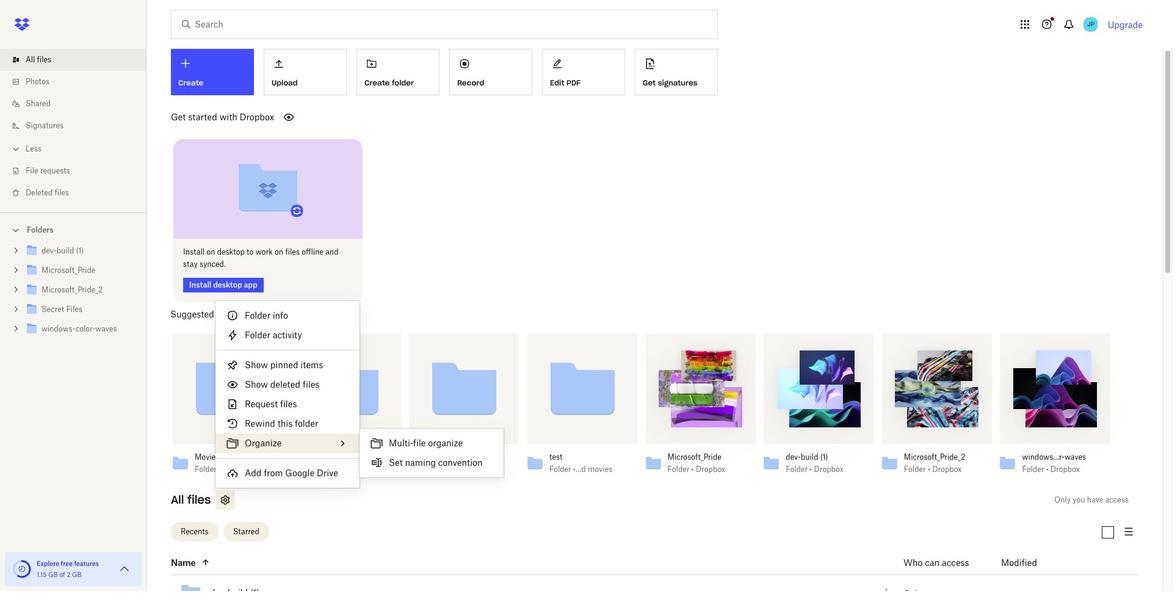 Task type: locate. For each thing, give the bounding box(es) containing it.
1 vertical spatial activity
[[273, 330, 302, 340]]

2 show from the top
[[245, 379, 268, 390]]

files down items
[[303, 379, 320, 390]]

0 horizontal spatial folder
[[295, 418, 318, 429]]

all files
[[26, 55, 51, 64], [171, 493, 211, 507]]

7 • from the left
[[1047, 465, 1049, 474]]

recents
[[181, 527, 209, 536]]

install on desktop to work on files offline and stay synced.
[[183, 247, 339, 268]]

folder inside microsoft_pride folder • dropbox
[[668, 465, 690, 474]]

6 • from the left
[[928, 465, 931, 474]]

rewind
[[245, 418, 275, 429]]

show pinned items menu item
[[216, 355, 360, 375]]

folder activity menu item
[[216, 326, 360, 345]]

0 vertical spatial access
[[1106, 495, 1129, 504]]

0 horizontal spatial on
[[207, 247, 215, 256]]

movie posters button
[[195, 452, 261, 462]]

folder inside fun images folder • …t_pride_2
[[431, 465, 453, 474]]

1 folder • dropbox button from the left
[[668, 465, 734, 474]]

2 gb from the left
[[72, 571, 82, 578]]

suggested
[[170, 309, 214, 319]]

1 vertical spatial from
[[264, 468, 283, 478]]

microsoft_pride
[[668, 452, 722, 461]]

• down microsoft_pride
[[692, 465, 694, 474]]

dropbox inside microsoft_pride folder • dropbox
[[696, 465, 726, 474]]

all up the recents
[[171, 493, 184, 507]]

list containing all files
[[0, 42, 147, 213]]

0 horizontal spatial all
[[26, 55, 35, 64]]

group
[[0, 239, 147, 348]]

suggested from your activity
[[170, 309, 288, 319]]

who can access
[[904, 557, 970, 567]]

activity
[[258, 309, 288, 319], [273, 330, 302, 340]]

create folder button
[[357, 49, 440, 95]]

• down test button
[[337, 465, 339, 474]]

folder • …cret files button
[[195, 465, 261, 474]]

folder
[[245, 310, 270, 321], [245, 330, 270, 340], [195, 465, 217, 474], [313, 465, 335, 474], [431, 465, 453, 474], [550, 465, 572, 474], [668, 465, 690, 474], [786, 465, 808, 474], [904, 465, 926, 474], [1023, 465, 1045, 474]]

all files up 'photos'
[[26, 55, 51, 64]]

• down images
[[455, 465, 458, 474]]

access right can
[[942, 557, 970, 567]]

less image
[[10, 143, 22, 155]]

folder • dropbox button for windows…r-
[[1023, 465, 1089, 474]]

show up "request"
[[245, 379, 268, 390]]

3 • from the left
[[455, 465, 458, 474]]

0 vertical spatial all
[[26, 55, 35, 64]]

0 vertical spatial from
[[217, 309, 236, 319]]

0 horizontal spatial all files
[[26, 55, 51, 64]]

this
[[278, 418, 293, 429]]

free
[[61, 560, 73, 567]]

• inside the windows…r-waves folder • dropbox
[[1047, 465, 1049, 474]]

folder • dropbox button for dev-
[[786, 465, 852, 474]]

from
[[217, 309, 236, 319], [264, 468, 283, 478]]

access
[[1106, 495, 1129, 504], [942, 557, 970, 567]]

5 • from the left
[[810, 465, 813, 474]]

create folder
[[365, 78, 414, 87]]

4 folder • dropbox button from the left
[[1023, 465, 1089, 474]]

1 vertical spatial get
[[171, 112, 186, 122]]

0 vertical spatial activity
[[258, 309, 288, 319]]

photos
[[26, 77, 49, 86]]

folder • dropbox button down microsoft_pride_2 button
[[904, 465, 970, 474]]

get left signatures
[[643, 78, 656, 87]]

files inside list item
[[37, 55, 51, 64]]

2 folder • dropbox button from the left
[[786, 465, 852, 474]]

1 horizontal spatial on
[[275, 247, 283, 256]]

shared
[[26, 99, 51, 108]]

get inside button
[[643, 78, 656, 87]]

folder inside test folder •…d movies
[[550, 465, 572, 474]]

dropbox right with
[[240, 112, 274, 122]]

1 vertical spatial show
[[245, 379, 268, 390]]

• left …cret
[[219, 465, 221, 474]]

folder right this
[[295, 418, 318, 429]]

folder • dropbox button for microsoft_pride
[[668, 465, 734, 474]]

files down show deleted files menu item
[[280, 399, 297, 409]]

get left started at top left
[[171, 112, 186, 122]]

show left pinned
[[245, 360, 268, 370]]

1 horizontal spatial all files
[[171, 493, 211, 507]]

offline
[[302, 247, 324, 256]]

folder • dropbox button for microsoft_pride_2
[[904, 465, 970, 474]]

microsoft_pride_2
[[904, 452, 966, 461]]

1 show from the top
[[245, 360, 268, 370]]

from left your at the bottom of page
[[217, 309, 236, 319]]

0 vertical spatial all files
[[26, 55, 51, 64]]

3 folder • dropbox button from the left
[[904, 465, 970, 474]]

rewind this folder
[[245, 418, 318, 429]]

folder inside menu item
[[295, 418, 318, 429]]

file requests link
[[10, 160, 147, 182]]

1 horizontal spatial from
[[264, 468, 283, 478]]

files
[[244, 465, 261, 474]]

table
[[154, 551, 1139, 591]]

dropbox inside the windows…r-waves folder • dropbox
[[1051, 465, 1081, 474]]

1 vertical spatial folder
[[295, 418, 318, 429]]

• inside dev-build (1) folder • dropbox
[[810, 465, 813, 474]]

stay
[[183, 259, 198, 268]]

add
[[245, 468, 262, 478]]

multi-
[[389, 438, 414, 448]]

show inside menu item
[[245, 360, 268, 370]]

files left offline
[[285, 247, 300, 256]]

features
[[74, 560, 99, 567]]

folder • dropbox button down microsoft_pride button
[[668, 465, 734, 474]]

all files up the recents
[[171, 493, 211, 507]]

list
[[0, 42, 147, 213]]

dropbox inside dev-build (1) folder • dropbox
[[815, 465, 844, 474]]

from inside menu item
[[264, 468, 283, 478]]

set
[[389, 457, 403, 468]]

folder • …t_pride_2 button
[[431, 465, 497, 474]]

folder inside dev-build (1) folder • dropbox
[[786, 465, 808, 474]]

activity up the folder activity
[[258, 309, 288, 319]]

0 vertical spatial get
[[643, 78, 656, 87]]

request files
[[245, 399, 297, 409]]

and
[[326, 247, 339, 256]]

on
[[207, 247, 215, 256], [275, 247, 283, 256]]

modified
[[1002, 557, 1038, 567]]

gb left of
[[48, 571, 58, 578]]

show deleted files menu item
[[216, 375, 360, 395]]

deleted files link
[[10, 182, 147, 204]]

edit
[[550, 78, 565, 87]]

with
[[220, 112, 237, 122]]

1 • from the left
[[219, 465, 221, 474]]

1 horizontal spatial all
[[171, 493, 184, 507]]

gb right 2
[[72, 571, 82, 578]]

folder inside folder activity "menu item"
[[245, 330, 270, 340]]

get for get signatures
[[643, 78, 656, 87]]

set naming convention
[[389, 457, 483, 468]]

dropbox down the windows…r-waves button
[[1051, 465, 1081, 474]]

folder info menu item
[[216, 306, 360, 326]]

• down the 'build'
[[810, 465, 813, 474]]

activity inside "menu item"
[[273, 330, 302, 340]]

0 horizontal spatial from
[[217, 309, 236, 319]]

1 horizontal spatial get
[[643, 78, 656, 87]]

on right work
[[275, 247, 283, 256]]

who
[[904, 557, 923, 567]]

posters
[[218, 452, 243, 461]]

files inside the install on desktop to work on files offline and stay synced.
[[285, 247, 300, 256]]

• inside test folder • …oft_pride
[[337, 465, 339, 474]]

1 vertical spatial all files
[[171, 493, 211, 507]]

recents button
[[171, 522, 218, 542]]

folder • dropbox button down the windows…r-waves button
[[1023, 465, 1089, 474]]

files
[[37, 55, 51, 64], [55, 188, 69, 197], [285, 247, 300, 256], [303, 379, 320, 390], [280, 399, 297, 409], [187, 493, 211, 507]]

4 • from the left
[[692, 465, 694, 474]]

multi-file organize
[[389, 438, 463, 448]]

microsoft_pride button
[[668, 452, 734, 462]]

file
[[26, 166, 38, 175]]

drive
[[317, 468, 338, 478]]

2 • from the left
[[337, 465, 339, 474]]

folder inside folder info menu item
[[245, 310, 270, 321]]

dropbox down microsoft_pride button
[[696, 465, 726, 474]]

on up synced.
[[207, 247, 215, 256]]

• inside microsoft_pride folder • dropbox
[[692, 465, 694, 474]]

1 horizontal spatial folder
[[392, 78, 414, 87]]

name
[[171, 557, 196, 567]]

requests
[[40, 166, 70, 175]]

folder inside button
[[392, 78, 414, 87]]

multi-file organize menu item
[[360, 434, 504, 453]]

show inside menu item
[[245, 379, 268, 390]]

0 horizontal spatial get
[[171, 112, 186, 122]]

dropbox down microsoft_pride_2 button
[[933, 465, 962, 474]]

folder right the create
[[392, 78, 414, 87]]

activity down folder info menu item
[[273, 330, 302, 340]]

0 vertical spatial show
[[245, 360, 268, 370]]

deleted
[[26, 188, 53, 197]]

can
[[925, 557, 940, 567]]

all files link
[[10, 49, 147, 71]]

windows…r-
[[1023, 452, 1065, 461]]

0 vertical spatial folder
[[392, 78, 414, 87]]

2 on from the left
[[275, 247, 283, 256]]

naming
[[405, 457, 436, 468]]

• down windows…r-
[[1047, 465, 1049, 474]]

•
[[219, 465, 221, 474], [337, 465, 339, 474], [455, 465, 458, 474], [692, 465, 694, 474], [810, 465, 813, 474], [928, 465, 931, 474], [1047, 465, 1049, 474]]

folder • dropbox button
[[668, 465, 734, 474], [786, 465, 852, 474], [904, 465, 970, 474], [1023, 465, 1089, 474]]

0 horizontal spatial gb
[[48, 571, 58, 578]]

items
[[301, 360, 323, 370]]

files up 'photos'
[[37, 55, 51, 64]]

add from google drive menu item
[[216, 464, 360, 483]]

organize menu item
[[216, 434, 360, 453]]

all up 'photos'
[[26, 55, 35, 64]]

• down microsoft_pride_2
[[928, 465, 931, 474]]

folder • dropbox button down dev-build (1) button
[[786, 465, 852, 474]]

1 horizontal spatial gb
[[72, 571, 82, 578]]

all files inside list item
[[26, 55, 51, 64]]

…cret
[[223, 465, 242, 474]]

dropbox down (1)
[[815, 465, 844, 474]]

add from google drive
[[245, 468, 338, 478]]

0 horizontal spatial access
[[942, 557, 970, 567]]

dropbox inside microsoft_pride_2 folder • dropbox
[[933, 465, 962, 474]]

build
[[801, 452, 819, 461]]

dropbox for microsoft_pride_2 folder • dropbox
[[933, 465, 962, 474]]

less
[[26, 144, 42, 153]]

organize
[[245, 438, 282, 448]]

1 horizontal spatial access
[[1106, 495, 1129, 504]]

access right have
[[1106, 495, 1129, 504]]

get
[[643, 78, 656, 87], [171, 112, 186, 122]]

file
[[414, 438, 426, 448]]

install
[[183, 247, 205, 256]]

from right add
[[264, 468, 283, 478]]



Task type: describe. For each thing, give the bounding box(es) containing it.
add to starred image
[[880, 586, 894, 591]]

explore
[[37, 560, 59, 567]]

1 vertical spatial access
[[942, 557, 970, 567]]

file requests
[[26, 166, 70, 175]]

convention
[[438, 457, 483, 468]]

info
[[273, 310, 288, 321]]

folder inside test folder • …oft_pride
[[313, 465, 335, 474]]

have
[[1088, 495, 1104, 504]]

microsoft_pride folder • dropbox
[[668, 452, 726, 474]]

folder inside microsoft_pride_2 folder • dropbox
[[904, 465, 926, 474]]

organize
[[428, 438, 463, 448]]

folder activity
[[245, 330, 302, 340]]

record button
[[450, 49, 533, 95]]

set naming convention menu item
[[360, 453, 504, 473]]

table containing name
[[154, 551, 1139, 591]]

test folder •…d movies
[[550, 452, 613, 474]]

desktop
[[217, 247, 245, 256]]

get signatures button
[[635, 49, 718, 95]]

dev-build (1) button
[[786, 452, 852, 462]]

• inside fun images folder • …t_pride_2
[[455, 465, 458, 474]]

record
[[457, 78, 485, 87]]

movies
[[588, 465, 613, 474]]

show for show deleted files
[[245, 379, 268, 390]]

files left folder settings icon
[[187, 493, 211, 507]]

work
[[256, 247, 273, 256]]

test
[[313, 452, 328, 461]]

modified button
[[1002, 555, 1069, 570]]

folder info
[[245, 310, 288, 321]]

windows…r-waves button
[[1023, 452, 1089, 462]]

get for get started with dropbox
[[171, 112, 186, 122]]

pinned
[[270, 360, 298, 370]]

get signatures
[[643, 78, 698, 87]]

started
[[188, 112, 217, 122]]

quota usage element
[[12, 559, 32, 579]]

2
[[67, 571, 71, 578]]

…t_pride_2
[[460, 465, 496, 474]]

explore free features 1.15 gb of 2 gb
[[37, 560, 99, 578]]

1 gb from the left
[[48, 571, 58, 578]]

movie
[[195, 452, 216, 461]]

1 vertical spatial all
[[171, 493, 184, 507]]

upgrade
[[1108, 19, 1143, 30]]

from for add
[[264, 468, 283, 478]]

all inside list item
[[26, 55, 35, 64]]

microsoft_pride_2 button
[[904, 452, 970, 462]]

deleted
[[270, 379, 301, 390]]

•…d
[[574, 465, 586, 474]]

synced.
[[200, 259, 226, 268]]

rewind this folder menu item
[[216, 414, 360, 434]]

show for show pinned items
[[245, 360, 268, 370]]

folders
[[27, 225, 53, 235]]

folder inside movie posters folder • …cret files
[[195, 465, 217, 474]]

folder • …oft_pride button
[[313, 465, 379, 474]]

name button
[[171, 555, 874, 570]]

…oft_pride
[[341, 465, 378, 474]]

your
[[238, 309, 256, 319]]

files right deleted
[[55, 188, 69, 197]]

edit pdf
[[550, 78, 581, 87]]

from for suggested
[[217, 309, 236, 319]]

show pinned items
[[245, 360, 323, 370]]

request files menu item
[[216, 395, 360, 414]]

of
[[59, 571, 65, 578]]

request
[[245, 399, 278, 409]]

edit pdf button
[[542, 49, 625, 95]]

google
[[285, 468, 315, 478]]

1 on from the left
[[207, 247, 215, 256]]

folder •…d movies button
[[550, 465, 616, 474]]

test
[[550, 452, 563, 461]]

dropbox for microsoft_pride folder • dropbox
[[696, 465, 726, 474]]

name dev-build (1), modified 12/5/2023 2:18 pm, element
[[171, 575, 1139, 591]]

deleted files
[[26, 188, 69, 197]]

fun images button
[[431, 452, 497, 462]]

folder inside the windows…r-waves folder • dropbox
[[1023, 465, 1045, 474]]

microsoft_pride_2 folder • dropbox
[[904, 452, 966, 474]]

1.15
[[37, 571, 47, 578]]

folder settings image
[[218, 493, 233, 507]]

dropbox image
[[10, 12, 34, 37]]

windows…r-waves folder • dropbox
[[1023, 452, 1087, 474]]

fun images folder • …t_pride_2
[[431, 452, 496, 474]]

waves
[[1065, 452, 1087, 461]]

you
[[1073, 495, 1086, 504]]

get started with dropbox
[[171, 112, 274, 122]]

(1)
[[821, 452, 829, 461]]

create
[[365, 78, 390, 87]]

• inside microsoft_pride_2 folder • dropbox
[[928, 465, 931, 474]]

show deleted files
[[245, 379, 320, 390]]

dev-
[[786, 452, 801, 461]]

fun
[[431, 452, 445, 461]]

all files list item
[[0, 49, 147, 71]]

signatures link
[[10, 115, 147, 137]]

movie posters folder • …cret files
[[195, 452, 261, 474]]

to
[[247, 247, 254, 256]]

• inside movie posters folder • …cret files
[[219, 465, 221, 474]]

dev-build (1) folder • dropbox
[[786, 452, 844, 474]]

dropbox for get started with dropbox
[[240, 112, 274, 122]]

test button
[[550, 452, 616, 462]]

signatures
[[658, 78, 698, 87]]

pdf
[[567, 78, 581, 87]]



Task type: vqa. For each thing, say whether or not it's contained in the screenshot.
GB
yes



